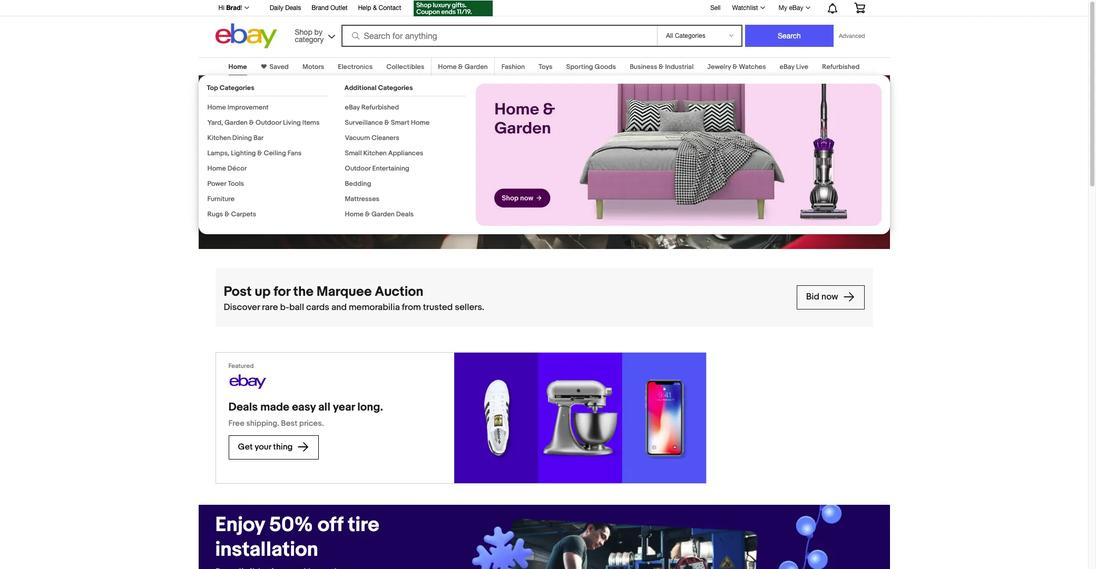 Task type: vqa. For each thing, say whether or not it's contained in the screenshot.
$58.99 Top Rated Plus text field
no



Task type: describe. For each thing, give the bounding box(es) containing it.
bedding link
[[345, 180, 371, 188]]

daily deals
[[270, 4, 301, 12]]

b-
[[280, 303, 289, 313]]

engines,
[[256, 137, 293, 149]]

now for bid
[[822, 292, 838, 303]]

furniture
[[207, 195, 235, 203]]

home for home décor
[[207, 164, 226, 173]]

bedding
[[345, 180, 371, 188]]

home right smart
[[411, 119, 430, 127]]

watches
[[739, 63, 766, 71]]

brand outlet link
[[312, 3, 348, 14]]

electronics link
[[338, 63, 373, 71]]

contact
[[379, 4, 401, 12]]

vacuum cleaners
[[345, 134, 399, 142]]

categories for refurbished
[[378, 84, 413, 92]]

best
[[281, 419, 297, 429]]

50%
[[269, 513, 313, 538]]

top categories
[[207, 84, 254, 92]]

outdoor inside top categories element
[[256, 119, 282, 127]]

ebay for refurbished
[[345, 103, 360, 112]]

additional categories element
[[344, 84, 465, 226]]

garden for home & garden deals
[[372, 210, 395, 219]]

auction
[[375, 284, 424, 300]]

& for surveillance & smart home
[[385, 119, 390, 127]]

long.
[[358, 401, 383, 415]]

my
[[779, 4, 788, 12]]

rugs & carpets link
[[207, 210, 256, 219]]

items
[[302, 119, 320, 127]]

Search for anything text field
[[343, 26, 655, 46]]

shop for shop by category
[[295, 28, 312, 36]]

cylinder
[[295, 137, 330, 149]]

top
[[207, 84, 218, 92]]

category
[[295, 35, 324, 43]]

toys link
[[539, 63, 553, 71]]

& for home & garden deals
[[365, 210, 370, 219]]

garden inside top categories element
[[225, 119, 248, 127]]

keep your ride running smoothly discover engines, cylinder heads, and engine mounts.
[[215, 83, 380, 161]]

none submit inside shop by category banner
[[745, 25, 834, 47]]

trusted
[[423, 303, 453, 313]]

jewelry & watches link
[[708, 63, 766, 71]]

smart
[[391, 119, 409, 127]]

small kitchen appliances link
[[345, 149, 423, 158]]

ebay refurbished link
[[345, 103, 399, 112]]

shop for shop now
[[225, 180, 246, 190]]

business & industrial
[[630, 63, 694, 71]]

smoothly
[[290, 108, 377, 133]]

deals inside deals made easy all year long. free shipping. best prices.
[[229, 401, 258, 415]]

home for home improvement
[[207, 103, 226, 112]]

home for home
[[229, 63, 247, 71]]

sell link
[[706, 4, 726, 11]]

tools
[[228, 180, 244, 188]]

enjoy
[[215, 513, 265, 538]]

collectibles link
[[386, 63, 424, 71]]

surveillance & smart home link
[[345, 119, 430, 127]]

1 horizontal spatial refurbished
[[822, 63, 860, 71]]

& left the ceiling at left
[[257, 149, 262, 158]]

categories for improvement
[[220, 84, 254, 92]]

kitchen dining bar link
[[207, 134, 264, 142]]

décor
[[228, 164, 247, 173]]

garden for home & garden
[[465, 63, 488, 71]]

tire
[[348, 513, 379, 538]]

shipping.
[[246, 419, 279, 429]]

running
[[215, 108, 286, 133]]

& for home & garden
[[458, 63, 463, 71]]

home & garden deals
[[345, 210, 414, 219]]

lamps,
[[207, 149, 229, 158]]

and inside post up for the marquee auction discover rare b-ball cards and memorabilia from trusted sellers.
[[331, 303, 347, 313]]

featured
[[229, 363, 254, 371]]

the
[[293, 284, 314, 300]]

industrial
[[665, 63, 694, 71]]

deals made easy all year long. free shipping. best prices.
[[229, 401, 383, 429]]

your shopping cart image
[[854, 3, 866, 13]]

rugs
[[207, 210, 223, 219]]

ebay for live
[[780, 63, 795, 71]]

mattresses link
[[345, 195, 380, 203]]

ebay inside account navigation
[[789, 4, 804, 12]]

!
[[241, 4, 242, 12]]

discover inside post up for the marquee auction discover rare b-ball cards and memorabilia from trusted sellers.
[[224, 303, 260, 313]]

jewelry
[[708, 63, 731, 71]]

post up for the marquee auction discover rare b-ball cards and memorabilia from trusted sellers.
[[224, 284, 484, 313]]

post
[[224, 284, 252, 300]]

home improvement
[[207, 103, 269, 112]]

outdoor inside additional categories element
[[345, 164, 371, 173]]

heads,
[[332, 137, 361, 149]]

small
[[345, 149, 362, 158]]

easy
[[292, 401, 316, 415]]

carpets
[[231, 210, 256, 219]]

account navigation
[[213, 0, 873, 18]]

kitchen dining bar
[[207, 134, 264, 142]]

daily deals link
[[270, 3, 301, 14]]

power
[[207, 180, 226, 188]]

& for jewelry & watches
[[733, 63, 738, 71]]

ball
[[289, 303, 304, 313]]

collectibles
[[386, 63, 424, 71]]

cards
[[306, 303, 329, 313]]

fashion
[[502, 63, 525, 71]]

goods
[[595, 63, 616, 71]]

outdoor entertaining
[[345, 164, 409, 173]]



Task type: locate. For each thing, give the bounding box(es) containing it.
0 horizontal spatial and
[[331, 303, 347, 313]]

discover up engine on the left of the page
[[215, 137, 254, 149]]

now right bid
[[822, 292, 838, 303]]

None submit
[[745, 25, 834, 47]]

1 vertical spatial and
[[331, 303, 347, 313]]

1 horizontal spatial and
[[364, 137, 380, 149]]

get
[[238, 443, 253, 453]]

categories
[[220, 84, 254, 92], [378, 84, 413, 92]]

kitchen up lamps,
[[207, 134, 231, 142]]

1 vertical spatial garden
[[225, 119, 248, 127]]

engine
[[215, 149, 245, 161]]

marquee
[[317, 284, 372, 300]]

my ebay
[[779, 4, 804, 12]]

advanced
[[839, 33, 865, 39]]

installation
[[215, 538, 318, 563]]

watchlist
[[732, 4, 758, 12]]

sellers.
[[455, 303, 484, 313]]

watchlist link
[[727, 2, 770, 14]]

furniture link
[[207, 195, 235, 203]]

home up power
[[207, 164, 226, 173]]

refurbished link
[[822, 63, 860, 71]]

electronics
[[338, 63, 373, 71]]

1 horizontal spatial kitchen
[[363, 149, 387, 158]]

thing
[[273, 443, 293, 453]]

0 vertical spatial kitchen
[[207, 134, 231, 142]]

business
[[630, 63, 657, 71]]

post up for the marquee auction link
[[224, 284, 788, 301]]

hi brad !
[[218, 4, 242, 12]]

home down mattresses link
[[345, 210, 364, 219]]

outlet
[[330, 4, 348, 12]]

keep
[[215, 83, 264, 108]]

& down mattresses
[[365, 210, 370, 219]]

0 horizontal spatial now
[[248, 180, 265, 190]]

deals up free
[[229, 401, 258, 415]]

1 vertical spatial ebay
[[780, 63, 795, 71]]

0 horizontal spatial kitchen
[[207, 134, 231, 142]]

& for help & contact
[[373, 4, 377, 12]]

yard, garden & outdoor living items link
[[207, 119, 320, 127]]

saved
[[270, 63, 289, 71]]

2 vertical spatial deals
[[229, 401, 258, 415]]

0 vertical spatial and
[[364, 137, 380, 149]]

and down marquee
[[331, 303, 347, 313]]

ebay inside additional categories element
[[345, 103, 360, 112]]

& right business
[[659, 63, 664, 71]]

0 horizontal spatial categories
[[220, 84, 254, 92]]

home décor link
[[207, 164, 247, 173]]

made
[[260, 401, 289, 415]]

advanced link
[[834, 25, 871, 46]]

prices.
[[299, 419, 324, 429]]

lighting
[[231, 149, 256, 158]]

1 horizontal spatial shop
[[295, 28, 312, 36]]

memorabilia
[[349, 303, 400, 313]]

0 vertical spatial now
[[248, 180, 265, 190]]

sporting goods link
[[566, 63, 616, 71]]

home for home & garden deals
[[345, 210, 364, 219]]

help & contact link
[[358, 3, 401, 14]]

2 horizontal spatial garden
[[465, 63, 488, 71]]

improvement
[[228, 103, 269, 112]]

outdoor entertaining link
[[345, 164, 409, 173]]

& down search for anything text box
[[458, 63, 463, 71]]

fashion link
[[502, 63, 525, 71]]

discover inside the keep your ride running smoothly discover engines, cylinder heads, and engine mounts.
[[215, 137, 254, 149]]

vacuum cleaners link
[[345, 134, 399, 142]]

hi
[[218, 4, 224, 12]]

& left smart
[[385, 119, 390, 127]]

0 vertical spatial discover
[[215, 137, 254, 149]]

sell
[[710, 4, 721, 11]]

deals
[[285, 4, 301, 12], [396, 210, 414, 219], [229, 401, 258, 415]]

0 vertical spatial ebay
[[789, 4, 804, 12]]

outdoor up bar
[[256, 119, 282, 127]]

0 horizontal spatial shop
[[225, 180, 246, 190]]

garden down mattresses link
[[372, 210, 395, 219]]

shop down décor
[[225, 180, 246, 190]]

power tools link
[[207, 180, 244, 188]]

home & garden link
[[438, 63, 488, 71]]

business & industrial link
[[630, 63, 694, 71]]

your up living
[[268, 83, 309, 108]]

2 vertical spatial garden
[[372, 210, 395, 219]]

0 vertical spatial refurbished
[[822, 63, 860, 71]]

& right jewelry
[[733, 63, 738, 71]]

get the coupon image
[[414, 1, 493, 16]]

1 categories from the left
[[220, 84, 254, 92]]

0 vertical spatial deals
[[285, 4, 301, 12]]

saved link
[[266, 63, 289, 71]]

0 horizontal spatial refurbished
[[361, 103, 399, 112]]

off
[[318, 513, 343, 538]]

bid now
[[806, 292, 840, 303]]

rugs & carpets
[[207, 210, 256, 219]]

& for rugs & carpets
[[225, 210, 230, 219]]

deals inside account navigation
[[285, 4, 301, 12]]

1 vertical spatial shop
[[225, 180, 246, 190]]

garden up kitchen dining bar link
[[225, 119, 248, 127]]

& down improvement
[[249, 119, 254, 127]]

and up small kitchen appliances
[[364, 137, 380, 149]]

help
[[358, 4, 371, 12]]

home décor
[[207, 164, 247, 173]]

1 vertical spatial deals
[[396, 210, 414, 219]]

1 vertical spatial your
[[255, 443, 271, 453]]

yard,
[[207, 119, 223, 127]]

shop by category banner
[[213, 0, 873, 51]]

categories up home improvement link
[[220, 84, 254, 92]]

discover
[[215, 137, 254, 149], [224, 303, 260, 313]]

my ebay link
[[773, 2, 815, 14]]

home up "top categories"
[[229, 63, 247, 71]]

refurbished up the surveillance & smart home
[[361, 103, 399, 112]]

ebay up surveillance
[[345, 103, 360, 112]]

home
[[229, 63, 247, 71], [438, 63, 457, 71], [207, 103, 226, 112], [411, 119, 430, 127], [207, 164, 226, 173], [345, 210, 364, 219]]

kitchen inside top categories element
[[207, 134, 231, 142]]

1 horizontal spatial deals
[[285, 4, 301, 12]]

shop by category button
[[290, 23, 338, 46]]

ride
[[313, 83, 350, 108]]

& for business & industrial
[[659, 63, 664, 71]]

1 horizontal spatial garden
[[372, 210, 395, 219]]

your right get
[[255, 443, 271, 453]]

1 vertical spatial outdoor
[[345, 164, 371, 173]]

additional
[[344, 84, 377, 92]]

lamps, lighting & ceiling fans
[[207, 149, 302, 158]]

year
[[333, 401, 355, 415]]

0 vertical spatial garden
[[465, 63, 488, 71]]

1 horizontal spatial now
[[822, 292, 838, 303]]

home & garden
[[438, 63, 488, 71]]

refurbished inside additional categories element
[[361, 103, 399, 112]]

2 categories from the left
[[378, 84, 413, 92]]

bid now link
[[797, 286, 865, 310]]

home up yard,
[[207, 103, 226, 112]]

yard, garden & outdoor living items
[[207, 119, 320, 127]]

your for thing
[[255, 443, 271, 453]]

deals down entertaining
[[396, 210, 414, 219]]

&
[[373, 4, 377, 12], [458, 63, 463, 71], [659, 63, 664, 71], [733, 63, 738, 71], [249, 119, 254, 127], [385, 119, 390, 127], [257, 149, 262, 158], [225, 210, 230, 219], [365, 210, 370, 219]]

1 horizontal spatial outdoor
[[345, 164, 371, 173]]

your for ride
[[268, 83, 309, 108]]

ebay left live
[[780, 63, 795, 71]]

your inside the keep your ride running smoothly discover engines, cylinder heads, and engine mounts.
[[268, 83, 309, 108]]

garden left 'fashion' link
[[465, 63, 488, 71]]

categories down collectibles link
[[378, 84, 413, 92]]

kitchen inside additional categories element
[[363, 149, 387, 158]]

refurbished down advanced 'link'
[[822, 63, 860, 71]]

fans
[[288, 149, 302, 158]]

cleaners
[[372, 134, 399, 142]]

lamps, lighting & ceiling fans link
[[207, 149, 302, 158]]

home for home & garden
[[438, 63, 457, 71]]

0 horizontal spatial garden
[[225, 119, 248, 127]]

0 horizontal spatial deals
[[229, 401, 258, 415]]

main content containing keep your ride running smoothly
[[0, 51, 1088, 570]]

2 vertical spatial ebay
[[345, 103, 360, 112]]

outdoor up bedding link
[[345, 164, 371, 173]]

1 horizontal spatial categories
[[378, 84, 413, 92]]

and inside the keep your ride running smoothly discover engines, cylinder heads, and engine mounts.
[[364, 137, 380, 149]]

get your thing
[[238, 443, 295, 453]]

home & garden - shop now image
[[476, 84, 882, 226]]

1 vertical spatial kitchen
[[363, 149, 387, 158]]

1 vertical spatial discover
[[224, 303, 260, 313]]

deals inside additional categories element
[[396, 210, 414, 219]]

shop now
[[225, 180, 267, 190]]

garden inside additional categories element
[[372, 210, 395, 219]]

deals right daily
[[285, 4, 301, 12]]

& right help
[[373, 4, 377, 12]]

home & garden deals link
[[345, 210, 414, 219]]

bar
[[254, 134, 264, 142]]

by
[[314, 28, 323, 36]]

your
[[268, 83, 309, 108], [255, 443, 271, 453]]

kitchen up outdoor entertaining link
[[363, 149, 387, 158]]

home right collectibles link
[[438, 63, 457, 71]]

top categories element
[[207, 84, 328, 226]]

free
[[229, 419, 245, 429]]

from
[[402, 303, 421, 313]]

now for shop
[[248, 180, 265, 190]]

0 vertical spatial your
[[268, 83, 309, 108]]

1 vertical spatial refurbished
[[361, 103, 399, 112]]

& inside account navigation
[[373, 4, 377, 12]]

discover down post
[[224, 303, 260, 313]]

shop left by
[[295, 28, 312, 36]]

2 horizontal spatial deals
[[396, 210, 414, 219]]

bid
[[806, 292, 820, 303]]

0 vertical spatial shop
[[295, 28, 312, 36]]

daily
[[270, 4, 284, 12]]

& right rugs
[[225, 210, 230, 219]]

now right tools
[[248, 180, 265, 190]]

kitchen
[[207, 134, 231, 142], [363, 149, 387, 158]]

sporting goods
[[566, 63, 616, 71]]

0 vertical spatial outdoor
[[256, 119, 282, 127]]

ebay right my
[[789, 4, 804, 12]]

main content
[[0, 51, 1088, 570]]

0 horizontal spatial outdoor
[[256, 119, 282, 127]]

shop inside shop by category
[[295, 28, 312, 36]]

motors
[[303, 63, 324, 71]]

1 vertical spatial now
[[822, 292, 838, 303]]



